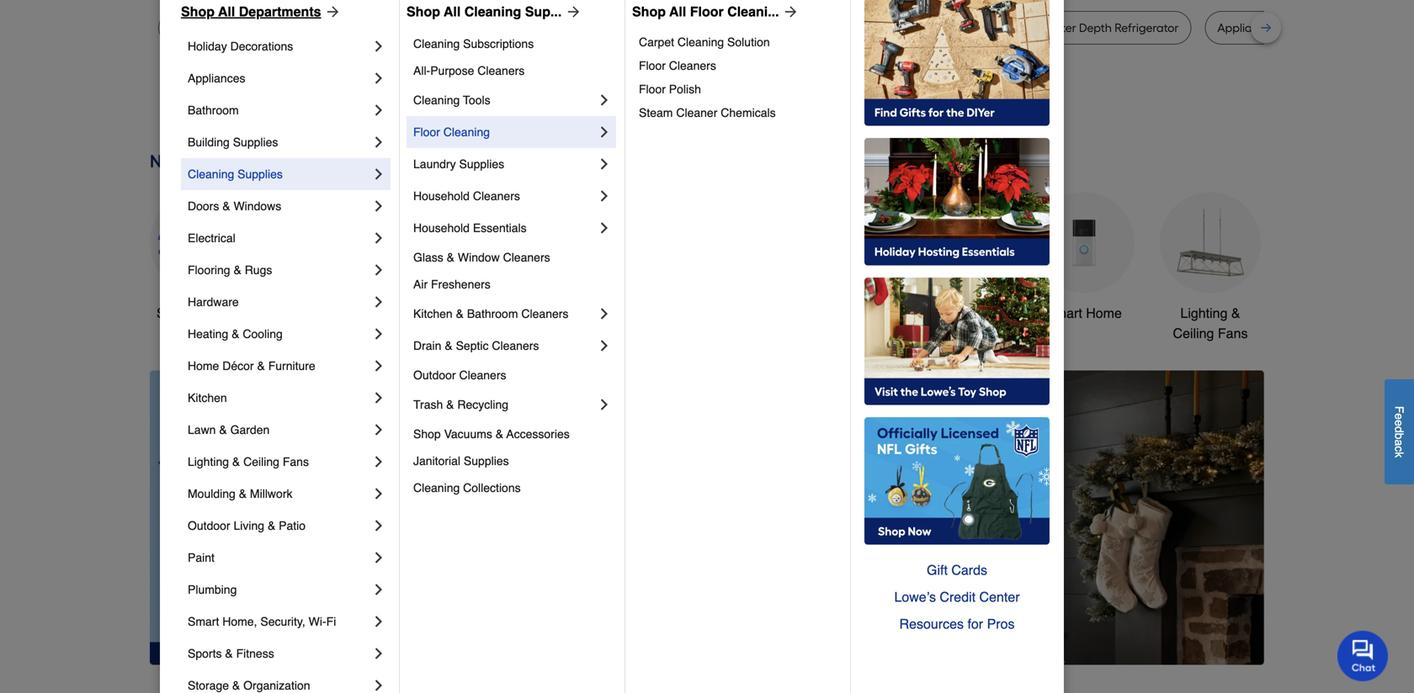 Task type: locate. For each thing, give the bounding box(es) containing it.
2 horizontal spatial outdoor
[[784, 306, 832, 321]]

holiday decorations
[[188, 40, 293, 53]]

cleaning collections link
[[413, 475, 613, 502]]

chevron right image for household cleaners
[[596, 188, 613, 205]]

& for storage & organization "link"
[[232, 680, 240, 693]]

0 vertical spatial home
[[1086, 306, 1122, 321]]

floor up steam
[[639, 83, 666, 96]]

e up b
[[1393, 420, 1407, 427]]

0 horizontal spatial lighting & ceiling fans link
[[188, 446, 371, 478]]

1 vertical spatial ceiling
[[243, 456, 280, 469]]

0 horizontal spatial home
[[188, 360, 219, 373]]

1 refrigerator from the left
[[450, 21, 514, 35]]

trash & recycling link
[[413, 389, 596, 421]]

decorations for holiday
[[230, 40, 293, 53]]

fi
[[326, 616, 336, 629]]

3 shop from the left
[[632, 4, 666, 19]]

all
[[218, 4, 235, 19], [444, 4, 461, 19], [670, 4, 687, 19], [191, 306, 206, 321]]

shop up carpet
[[632, 4, 666, 19]]

appliances link
[[188, 62, 371, 94]]

arrow right image inside shop all cleaning sup... link
[[562, 3, 582, 20]]

0 vertical spatial smart
[[1047, 306, 1083, 321]]

home décor & furniture link
[[188, 350, 371, 382]]

shop vacuums & accessories
[[413, 428, 570, 441]]

cleaning tools link
[[413, 84, 596, 116]]

chevron right image for cleaning tools
[[596, 92, 613, 109]]

floor polish link
[[639, 77, 839, 101]]

f e e d b a c k button
[[1385, 380, 1415, 485]]

0 vertical spatial bathroom link
[[188, 94, 371, 126]]

outdoor for outdoor tools & equipment
[[784, 306, 832, 321]]

& for the bottommost lighting & ceiling fans link
[[232, 456, 240, 469]]

chevron right image for floor cleaning
[[596, 124, 613, 141]]

trash & recycling
[[413, 398, 509, 412]]

& for the glass & window cleaners link
[[447, 251, 455, 264]]

cleaning
[[465, 4, 521, 19], [678, 35, 724, 49], [413, 37, 460, 51], [413, 93, 460, 107], [444, 125, 490, 139], [188, 168, 234, 181], [413, 482, 460, 495]]

1 vertical spatial lighting & ceiling fans
[[188, 456, 309, 469]]

floor up carpet cleaning solution
[[690, 4, 724, 19]]

shop for shop all departments
[[181, 4, 215, 19]]

outdoor inside outdoor tools & equipment
[[784, 306, 832, 321]]

shop all floor cleani...
[[632, 4, 779, 19]]

kitchen down "air"
[[413, 307, 453, 321]]

household for household essentials
[[413, 221, 470, 235]]

0 vertical spatial ceiling
[[1173, 326, 1215, 341]]

1 horizontal spatial decorations
[[543, 326, 615, 341]]

1 vertical spatial home
[[188, 360, 219, 373]]

decorations
[[230, 40, 293, 53], [543, 326, 615, 341]]

2 ge from the left
[[842, 21, 858, 35]]

1 horizontal spatial home
[[1086, 306, 1122, 321]]

window
[[458, 251, 500, 264]]

outdoor tools & equipment
[[784, 306, 880, 341]]

1 horizontal spatial arrow right image
[[562, 3, 582, 20]]

heating & cooling
[[188, 328, 283, 341]]

chevron right image for bathroom
[[371, 102, 387, 119]]

0 horizontal spatial ge
[[395, 21, 411, 35]]

1 vertical spatial kitchen
[[188, 392, 227, 405]]

home
[[1086, 306, 1122, 321], [188, 360, 219, 373]]

0 horizontal spatial shop
[[181, 4, 215, 19]]

refrigerator up carpet
[[620, 21, 684, 35]]

supplies up cleaning supplies on the top
[[233, 136, 278, 149]]

1 vertical spatial shop
[[413, 428, 441, 441]]

household essentials
[[413, 221, 527, 235]]

lighting & ceiling fans
[[1173, 306, 1248, 341], [188, 456, 309, 469]]

0 vertical spatial lighting
[[1181, 306, 1228, 321]]

air fresheners
[[413, 278, 491, 291]]

1 horizontal spatial bathroom
[[467, 307, 518, 321]]

solution
[[728, 35, 770, 49]]

shop up janitorial
[[413, 428, 441, 441]]

chevron right image for heating & cooling
[[371, 326, 387, 343]]

chevron right image for kitchen
[[371, 390, 387, 407]]

refrigerator for ge profile refrigerator
[[450, 21, 514, 35]]

polish
[[669, 83, 701, 96]]

supplies up household cleaners
[[459, 157, 505, 171]]

cleaners up polish on the left
[[669, 59, 716, 72]]

2 horizontal spatial bathroom
[[929, 306, 987, 321]]

essentials
[[473, 221, 527, 235]]

2 shop from the left
[[407, 4, 440, 19]]

3 refrigerator from the left
[[1115, 21, 1179, 35]]

chevron right image for doors & windows
[[371, 198, 387, 215]]

e
[[1393, 414, 1407, 420], [1393, 420, 1407, 427]]

profile for ge profile refrigerator
[[414, 21, 447, 35]]

visit the lowe's toy shop. image
[[865, 278, 1050, 406]]

0 horizontal spatial kitchen
[[188, 392, 227, 405]]

profile
[[414, 21, 447, 35], [860, 21, 894, 35]]

1 vertical spatial smart
[[188, 616, 219, 629]]

0 vertical spatial kitchen
[[413, 307, 453, 321]]

supplies
[[233, 136, 278, 149], [459, 157, 505, 171], [238, 168, 283, 181], [464, 455, 509, 468]]

1 household from the top
[[413, 189, 470, 203]]

all up ge profile refrigerator at the left of page
[[444, 4, 461, 19]]

& for drain & septic cleaners link
[[445, 339, 453, 353]]

1 horizontal spatial smart
[[1047, 306, 1083, 321]]

lighting & ceiling fans link
[[1160, 192, 1261, 344], [188, 446, 371, 478]]

doors
[[188, 200, 219, 213]]

depth
[[1080, 21, 1112, 35]]

0 horizontal spatial lighting
[[188, 456, 229, 469]]

& for lawn & garden link
[[219, 424, 227, 437]]

departments
[[239, 4, 321, 19]]

0 horizontal spatial smart
[[188, 616, 219, 629]]

1 horizontal spatial ceiling
[[1173, 326, 1215, 341]]

2 horizontal spatial refrigerator
[[1115, 21, 1179, 35]]

& inside "link"
[[232, 680, 240, 693]]

chat invite button image
[[1338, 631, 1389, 682]]

tools for outdoor tools & equipment
[[836, 306, 867, 321]]

supplies down shop vacuums & accessories
[[464, 455, 509, 468]]

vacuums
[[444, 428, 493, 441]]

laundry
[[413, 157, 456, 171]]

storage & organization
[[188, 680, 310, 693]]

1 horizontal spatial shop
[[407, 4, 440, 19]]

decorations for christmas
[[543, 326, 615, 341]]

shop all deals link
[[150, 192, 251, 324]]

0 horizontal spatial outdoor
[[188, 520, 230, 533]]

0 vertical spatial decorations
[[230, 40, 293, 53]]

outdoor down moulding
[[188, 520, 230, 533]]

household down the laundry
[[413, 189, 470, 203]]

for
[[968, 617, 984, 632]]

e up d
[[1393, 414, 1407, 420]]

all up heating
[[191, 306, 206, 321]]

arrow right image for shop all departments
[[321, 3, 341, 20]]

0 vertical spatial household
[[413, 189, 470, 203]]

floor for floor cleaners
[[639, 59, 666, 72]]

cleaners inside "link"
[[522, 307, 569, 321]]

cleaners up recycling
[[459, 369, 507, 382]]

arrow right image
[[779, 3, 800, 20]]

refrigerator right depth
[[1115, 21, 1179, 35]]

cleaners up essentials
[[473, 189, 520, 203]]

equipment
[[800, 326, 864, 341]]

0 horizontal spatial arrow right image
[[321, 3, 341, 20]]

0 horizontal spatial bathroom
[[188, 104, 239, 117]]

deals
[[210, 306, 244, 321]]

floor down carpet
[[639, 59, 666, 72]]

outdoor
[[784, 306, 832, 321], [413, 369, 456, 382], [188, 520, 230, 533]]

f
[[1393, 406, 1407, 414]]

1 vertical spatial outdoor
[[413, 369, 456, 382]]

chevron right image for trash & recycling
[[596, 397, 613, 413]]

2 horizontal spatial arrow right image
[[1234, 518, 1250, 535]]

shop for shop all cleaning sup...
[[407, 4, 440, 19]]

1 horizontal spatial kitchen
[[413, 307, 453, 321]]

2 horizontal spatial shop
[[632, 4, 666, 19]]

tools up "equipment"
[[836, 306, 867, 321]]

1 vertical spatial decorations
[[543, 326, 615, 341]]

1 shop from the left
[[181, 4, 215, 19]]

1 vertical spatial fans
[[283, 456, 309, 469]]

1 horizontal spatial outdoor
[[413, 369, 456, 382]]

1 horizontal spatial lighting
[[1181, 306, 1228, 321]]

outdoor tools & equipment link
[[781, 192, 882, 344]]

shop up holiday
[[181, 4, 215, 19]]

1 horizontal spatial profile
[[860, 21, 894, 35]]

household
[[413, 189, 470, 203], [413, 221, 470, 235]]

officially licensed n f l gifts. shop now. image
[[865, 418, 1050, 546]]

arrow right image
[[321, 3, 341, 20], [562, 3, 582, 20], [1234, 518, 1250, 535]]

credit
[[940, 590, 976, 605]]

0 horizontal spatial decorations
[[230, 40, 293, 53]]

heating
[[188, 328, 228, 341]]

0 horizontal spatial refrigerator
[[450, 21, 514, 35]]

0 vertical spatial shop
[[157, 306, 188, 321]]

supplies for building supplies
[[233, 136, 278, 149]]

furniture
[[268, 360, 316, 373]]

ge profile refrigerator
[[395, 21, 514, 35]]

air fresheners link
[[413, 271, 613, 298]]

chevron right image for hardware
[[371, 294, 387, 311]]

moulding & millwork
[[188, 488, 293, 501]]

1 e from the top
[[1393, 414, 1407, 420]]

outdoor living & patio link
[[188, 510, 371, 542]]

shop up heating
[[157, 306, 188, 321]]

shop up ge profile refrigerator at the left of page
[[407, 4, 440, 19]]

decorations down shop all departments link
[[230, 40, 293, 53]]

0 vertical spatial lighting & ceiling fans link
[[1160, 192, 1261, 344]]

cleaning up laundry supplies
[[444, 125, 490, 139]]

doors & windows link
[[188, 190, 371, 222]]

collections
[[463, 482, 521, 495]]

cleaners down subscriptions
[[478, 64, 525, 77]]

sports & fitness link
[[188, 638, 371, 670]]

fitness
[[236, 648, 274, 661]]

1 vertical spatial bathroom link
[[908, 192, 1009, 324]]

cleaning down ge profile refrigerator at the left of page
[[413, 37, 460, 51]]

appliance
[[1218, 21, 1272, 35]]

shop for shop all floor cleani...
[[632, 4, 666, 19]]

2 refrigerator from the left
[[620, 21, 684, 35]]

0 horizontal spatial shop
[[157, 306, 188, 321]]

2 profile from the left
[[860, 21, 894, 35]]

1 vertical spatial household
[[413, 221, 470, 235]]

chevron right image for plumbing
[[371, 582, 387, 599]]

household up glass
[[413, 221, 470, 235]]

tools for cleaning tools
[[463, 93, 491, 107]]

1 horizontal spatial shop
[[413, 428, 441, 441]]

arrow right image inside shop all departments link
[[321, 3, 341, 20]]

shop
[[181, 4, 215, 19], [407, 4, 440, 19], [632, 4, 666, 19]]

fans
[[1218, 326, 1248, 341], [283, 456, 309, 469]]

2 household from the top
[[413, 221, 470, 235]]

all up carpet
[[670, 4, 687, 19]]

moulding
[[188, 488, 236, 501]]

cleaning down all-
[[413, 93, 460, 107]]

steam cleaner chemicals link
[[639, 101, 839, 125]]

package
[[1275, 21, 1322, 35]]

kitchen inside "link"
[[413, 307, 453, 321]]

bathroom
[[188, 104, 239, 117], [929, 306, 987, 321], [467, 307, 518, 321]]

0 vertical spatial outdoor
[[784, 306, 832, 321]]

paint
[[188, 552, 215, 565]]

cleaners down "air fresheners" link
[[522, 307, 569, 321]]

chevron right image
[[371, 70, 387, 87], [596, 92, 613, 109], [371, 102, 387, 119], [596, 124, 613, 141], [371, 134, 387, 151], [371, 166, 387, 183], [596, 188, 613, 205], [371, 294, 387, 311], [596, 338, 613, 355], [371, 358, 387, 375], [371, 454, 387, 471], [371, 518, 387, 535], [371, 646, 387, 663], [371, 678, 387, 694]]

tools down all-purpose cleaners
[[463, 93, 491, 107]]

decorations down christmas
[[543, 326, 615, 341]]

lighting
[[1181, 306, 1228, 321], [188, 456, 229, 469]]

supplies for janitorial supplies
[[464, 455, 509, 468]]

1 horizontal spatial fans
[[1218, 326, 1248, 341]]

chevron right image
[[371, 38, 387, 55], [596, 156, 613, 173], [371, 198, 387, 215], [596, 220, 613, 237], [371, 230, 387, 247], [371, 262, 387, 279], [596, 306, 613, 323], [371, 326, 387, 343], [371, 390, 387, 407], [596, 397, 613, 413], [371, 422, 387, 439], [371, 486, 387, 503], [371, 550, 387, 567], [371, 582, 387, 599], [371, 614, 387, 631]]

tools inside outdoor tools & equipment
[[836, 306, 867, 321]]

scroll to item #2 image
[[811, 635, 852, 642]]

all up holiday decorations
[[218, 4, 235, 19]]

0 horizontal spatial bathroom link
[[188, 94, 371, 126]]

resources
[[900, 617, 964, 632]]

cleaners up outdoor cleaners link
[[492, 339, 539, 353]]

floor up the laundry
[[413, 125, 440, 139]]

1 horizontal spatial ge
[[842, 21, 858, 35]]

floor cleaners link
[[639, 54, 839, 77]]

chevron right image for smart home, security, wi-fi
[[371, 614, 387, 631]]

floor
[[690, 4, 724, 19], [639, 59, 666, 72], [639, 83, 666, 96], [413, 125, 440, 139]]

outdoor up trash
[[413, 369, 456, 382]]

rugs
[[245, 264, 272, 277]]

2 vertical spatial outdoor
[[188, 520, 230, 533]]

heating & cooling link
[[188, 318, 371, 350]]

1 ge from the left
[[395, 21, 411, 35]]

supplies up windows
[[238, 168, 283, 181]]

0 horizontal spatial profile
[[414, 21, 447, 35]]

refrigerator for counter depth refrigerator
[[1115, 21, 1179, 35]]

& for sports & fitness "link"
[[225, 648, 233, 661]]

chevron right image for kitchen & bathroom cleaners
[[596, 306, 613, 323]]

counter
[[1033, 21, 1077, 35]]

pros
[[987, 617, 1015, 632]]

kitchen up the lawn
[[188, 392, 227, 405]]

1 horizontal spatial lighting & ceiling fans
[[1173, 306, 1248, 341]]

shop these last-minute gifts. $99 or less. quantities are limited and won't last. image
[[150, 371, 422, 666]]

1 profile from the left
[[414, 21, 447, 35]]

outdoor up "equipment"
[[784, 306, 832, 321]]

living
[[234, 520, 264, 533]]

carpet cleaning solution
[[639, 35, 770, 49]]

smart for smart home, security, wi-fi
[[188, 616, 219, 629]]

kitchen
[[413, 307, 453, 321], [188, 392, 227, 405]]

refrigerator down 'shop all cleaning sup...' at the left top of the page
[[450, 21, 514, 35]]

holiday decorations link
[[188, 30, 371, 62]]

0 horizontal spatial lighting & ceiling fans
[[188, 456, 309, 469]]

1 horizontal spatial refrigerator
[[620, 21, 684, 35]]

ge for ge profile
[[842, 21, 858, 35]]

chevron right image for home décor & furniture
[[371, 358, 387, 375]]

lawn & garden
[[188, 424, 270, 437]]



Task type: describe. For each thing, give the bounding box(es) containing it.
smart home, security, wi-fi
[[188, 616, 336, 629]]

septic
[[456, 339, 489, 353]]

& for flooring & rugs link
[[234, 264, 242, 277]]

cleaner
[[676, 106, 718, 120]]

french
[[552, 21, 589, 35]]

ge profile
[[842, 21, 894, 35]]

garden
[[230, 424, 270, 437]]

0 vertical spatial fans
[[1218, 326, 1248, 341]]

home décor & furniture
[[188, 360, 316, 373]]

chevron right image for paint
[[371, 550, 387, 567]]

shop all floor cleani... link
[[632, 2, 800, 22]]

& for kitchen & bathroom cleaners "link"
[[456, 307, 464, 321]]

storage
[[188, 680, 229, 693]]

lowe's
[[895, 590, 936, 605]]

cleaners up "air fresheners" link
[[503, 251, 550, 264]]

all for cleaning
[[444, 4, 461, 19]]

chevron right image for drain & septic cleaners
[[596, 338, 613, 355]]

shop all deals
[[157, 306, 244, 321]]

resources for pros
[[900, 617, 1015, 632]]

sports
[[188, 648, 222, 661]]

arrow right image for shop all cleaning sup...
[[562, 3, 582, 20]]

plumbing link
[[188, 574, 371, 606]]

new deals every day during 25 days of deals image
[[150, 147, 1265, 176]]

chevron right image for electrical
[[371, 230, 387, 247]]

supplies for laundry supplies
[[459, 157, 505, 171]]

shop all cleaning sup... link
[[407, 2, 582, 22]]

cleaning subscriptions
[[413, 37, 534, 51]]

& inside outdoor tools & equipment
[[871, 306, 880, 321]]

all for deals
[[191, 306, 206, 321]]

security,
[[260, 616, 305, 629]]

holiday hosting essentials. image
[[865, 138, 1050, 266]]

cleaning down building
[[188, 168, 234, 181]]

chevron right image for flooring & rugs
[[371, 262, 387, 279]]

appliances
[[188, 72, 245, 85]]

gift
[[927, 563, 948, 578]]

electrical
[[188, 232, 236, 245]]

50 percent off all artificial christmas trees, holiday lights and more. image
[[449, 371, 1265, 666]]

outdoor for outdoor living & patio
[[188, 520, 230, 533]]

laundry supplies link
[[413, 148, 596, 180]]

gift cards
[[927, 563, 988, 578]]

outdoor cleaners
[[413, 369, 507, 382]]

building supplies
[[188, 136, 278, 149]]

chevron right image for sports & fitness
[[371, 646, 387, 663]]

cleaning supplies link
[[188, 158, 371, 190]]

all for departments
[[218, 4, 235, 19]]

glass
[[413, 251, 444, 264]]

shop all departments
[[181, 4, 321, 19]]

shop for shop all deals
[[157, 306, 188, 321]]

lawn & garden link
[[188, 414, 371, 446]]

wi-
[[309, 616, 326, 629]]

outdoor living & patio
[[188, 520, 306, 533]]

trash
[[413, 398, 443, 412]]

flooring & rugs
[[188, 264, 272, 277]]

supplies for cleaning supplies
[[238, 168, 283, 181]]

dishwasher
[[932, 21, 994, 35]]

cleaning down 'shop all floor cleani...'
[[678, 35, 724, 49]]

shop all departments link
[[181, 2, 341, 22]]

air
[[413, 278, 428, 291]]

0 horizontal spatial fans
[[283, 456, 309, 469]]

sup...
[[525, 4, 562, 19]]

chevron right image for laundry supplies
[[596, 156, 613, 173]]

shop all cleaning sup...
[[407, 4, 562, 19]]

1 horizontal spatial bathroom link
[[908, 192, 1009, 324]]

drain & septic cleaners link
[[413, 330, 596, 362]]

chevron right image for moulding & millwork
[[371, 486, 387, 503]]

floor cleaning link
[[413, 116, 596, 148]]

resources for pros link
[[865, 611, 1050, 638]]

tools down air fresheners
[[437, 306, 469, 321]]

all-purpose cleaners link
[[413, 57, 613, 84]]

kitchen for kitchen & bathroom cleaners
[[413, 307, 453, 321]]

gift cards link
[[865, 557, 1050, 584]]

janitorial supplies link
[[413, 448, 613, 475]]

find gifts for the diyer. image
[[865, 0, 1050, 126]]

french door refrigerator
[[552, 21, 684, 35]]

flooring & rugs link
[[188, 254, 371, 286]]

building
[[188, 136, 230, 149]]

& inside lighting & ceiling fans
[[1232, 306, 1241, 321]]

chevron right image for storage & organization
[[371, 678, 387, 694]]

appliance package
[[1218, 21, 1322, 35]]

laundry supplies
[[413, 157, 505, 171]]

cleani...
[[728, 4, 779, 19]]

2 e from the top
[[1393, 420, 1407, 427]]

lowe's wishes you and your family a happy hanukkah. image
[[150, 88, 1265, 131]]

floor for floor polish
[[639, 83, 666, 96]]

smart for smart home
[[1047, 306, 1083, 321]]

building supplies link
[[188, 126, 371, 158]]

door
[[591, 21, 617, 35]]

1 vertical spatial lighting
[[188, 456, 229, 469]]

& for moulding & millwork link
[[239, 488, 247, 501]]

shop for shop vacuums & accessories
[[413, 428, 441, 441]]

& for trash & recycling link
[[446, 398, 454, 412]]

chevron right image for appliances
[[371, 70, 387, 87]]

floor for floor cleaning
[[413, 125, 440, 139]]

1 vertical spatial lighting & ceiling fans link
[[188, 446, 371, 478]]

drain & septic cleaners
[[413, 339, 539, 353]]

home,
[[222, 616, 257, 629]]

chevron right image for cleaning supplies
[[371, 166, 387, 183]]

bathroom inside "link"
[[467, 307, 518, 321]]

cleaning up subscriptions
[[465, 4, 521, 19]]

& for doors & windows link on the left
[[223, 200, 230, 213]]

all-
[[413, 64, 430, 77]]

all-purpose cleaners
[[413, 64, 525, 77]]

outdoor for outdoor cleaners
[[413, 369, 456, 382]]

cleaning collections
[[413, 482, 521, 495]]

chevron right image for household essentials
[[596, 220, 613, 237]]

patio
[[279, 520, 306, 533]]

storage & organization link
[[188, 670, 371, 694]]

1 horizontal spatial lighting & ceiling fans link
[[1160, 192, 1261, 344]]

kitchen for kitchen
[[188, 392, 227, 405]]

0 vertical spatial lighting & ceiling fans
[[1173, 306, 1248, 341]]

chevron right image for holiday decorations
[[371, 38, 387, 55]]

chevron right image for lighting & ceiling fans
[[371, 454, 387, 471]]

millwork
[[250, 488, 293, 501]]

steam
[[639, 106, 673, 120]]

paint link
[[188, 542, 371, 574]]

ge for ge profile refrigerator
[[395, 21, 411, 35]]

household essentials link
[[413, 212, 596, 244]]

recycling
[[458, 398, 509, 412]]

shop vacuums & accessories link
[[413, 421, 613, 448]]

chevron right image for outdoor living & patio
[[371, 518, 387, 535]]

a
[[1393, 440, 1407, 446]]

drain
[[413, 339, 442, 353]]

windows
[[234, 200, 281, 213]]

plumbing
[[188, 584, 237, 597]]

janitorial supplies
[[413, 455, 509, 468]]

profile for ge profile
[[860, 21, 894, 35]]

lowe's credit center
[[895, 590, 1020, 605]]

0 horizontal spatial ceiling
[[243, 456, 280, 469]]

cleaning down janitorial
[[413, 482, 460, 495]]

chemicals
[[721, 106, 776, 120]]

& for the heating & cooling "link"
[[232, 328, 240, 341]]

purpose
[[430, 64, 474, 77]]

chevron right image for lawn & garden
[[371, 422, 387, 439]]

accessories
[[507, 428, 570, 441]]

ceiling inside lighting & ceiling fans
[[1173, 326, 1215, 341]]

cleaning subscriptions link
[[413, 30, 613, 57]]

chevron right image for building supplies
[[371, 134, 387, 151]]

household for household cleaners
[[413, 189, 470, 203]]

steam cleaner chemicals
[[639, 106, 776, 120]]

all for floor
[[670, 4, 687, 19]]

refrigerator for french door refrigerator
[[620, 21, 684, 35]]

fresheners
[[431, 278, 491, 291]]

lowe's credit center link
[[865, 584, 1050, 611]]



Task type: vqa. For each thing, say whether or not it's contained in the screenshot.
chevron right icon corresponding to Floor Cleaning
yes



